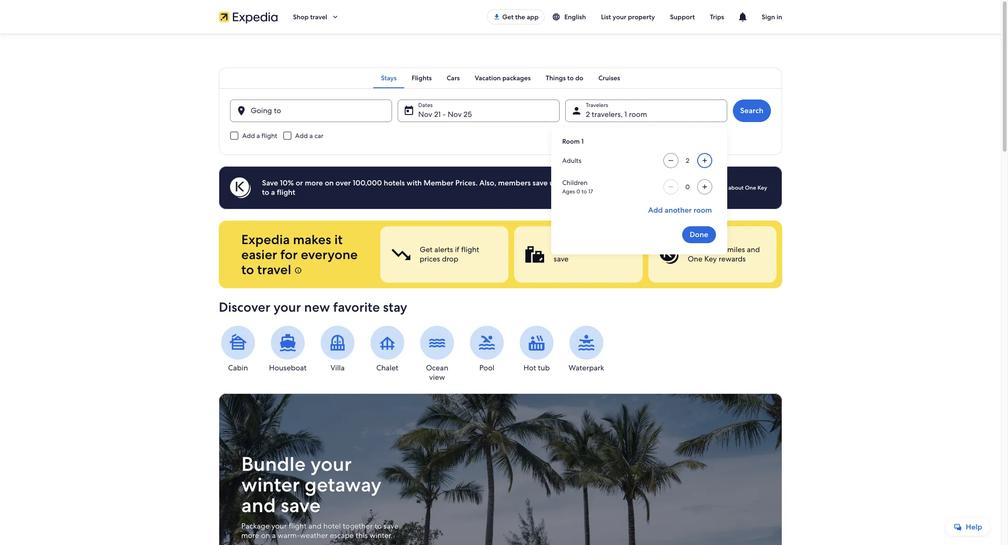 Task type: locate. For each thing, give the bounding box(es) containing it.
0 horizontal spatial one
[[688, 254, 703, 264]]

add
[[242, 132, 255, 140], [295, 132, 308, 140], [649, 205, 663, 215]]

to down expedia
[[241, 261, 254, 278]]

chalet button
[[368, 326, 407, 373]]

0 vertical spatial room
[[629, 109, 648, 119]]

more right or
[[305, 178, 323, 188]]

get inside get alerts if flight prices drop
[[420, 245, 433, 255]]

1 horizontal spatial get
[[503, 13, 514, 21]]

1 right room
[[582, 137, 584, 146]]

flight right the package
[[289, 522, 307, 531]]

one left airline
[[688, 254, 703, 264]]

ocean
[[426, 363, 449, 373]]

increase the number of adults in room 1 image
[[699, 157, 711, 164]]

packages
[[503, 74, 531, 82]]

adults
[[563, 156, 582, 165]]

1 vertical spatial get
[[420, 245, 433, 255]]

flight inside bundle your winter getaway and save package your flight and hotel together to save more on a warm-weather escape this winter.
[[289, 522, 307, 531]]

2 out of 3 element
[[515, 226, 643, 283]]

2 vertical spatial hotel
[[324, 522, 341, 531]]

key
[[758, 184, 768, 192], [705, 254, 717, 264]]

car
[[315, 132, 324, 140]]

0 horizontal spatial add
[[242, 132, 255, 140]]

warm-
[[278, 531, 300, 541]]

bundle
[[554, 245, 578, 255], [241, 452, 306, 477]]

0
[[577, 188, 581, 195]]

1 right 'travelers,'
[[625, 109, 628, 119]]

on left the warm-
[[261, 531, 270, 541]]

expedia makes it easier for everyone to travel
[[241, 231, 358, 278]]

ocean view
[[426, 363, 449, 382]]

you
[[608, 178, 621, 188]]

travel left trailing image
[[310, 13, 327, 21]]

to right +
[[626, 245, 633, 255]]

bundle inside the bundle flight + hotel to save
[[554, 245, 578, 255]]

room
[[629, 109, 648, 119], [694, 205, 713, 215]]

2 horizontal spatial hotel
[[644, 178, 662, 188]]

1 horizontal spatial more
[[305, 178, 323, 188]]

1 horizontal spatial add
[[295, 132, 308, 140]]

1 horizontal spatial 1
[[625, 109, 628, 119]]

1 horizontal spatial room
[[694, 205, 713, 215]]

0 vertical spatial 1
[[625, 109, 628, 119]]

to left do
[[568, 74, 574, 82]]

hotel left decrease the number of children in room 1 image
[[644, 178, 662, 188]]

one right about
[[746, 184, 757, 192]]

add a flight
[[242, 132, 277, 140]]

stay
[[383, 299, 408, 316]]

flight inside get alerts if flight prices drop
[[462, 245, 480, 255]]

0 horizontal spatial nov
[[419, 109, 433, 119]]

and up the package
[[241, 493, 276, 519]]

add inside button
[[649, 205, 663, 215]]

flight left or
[[277, 187, 295, 197]]

1 horizontal spatial bundle
[[554, 245, 578, 255]]

nov left the 21 at left top
[[419, 109, 433, 119]]

1
[[625, 109, 628, 119], [582, 137, 584, 146]]

1 vertical spatial one
[[688, 254, 703, 264]]

shop travel button
[[286, 6, 347, 28]]

0 horizontal spatial on
[[261, 531, 270, 541]]

add a car
[[295, 132, 324, 140]]

room right 'travelers,'
[[629, 109, 648, 119]]

on inside save 10% or more on over 100,000 hotels with member prices. also, members save up to 30% when you add a hotel to a flight
[[325, 178, 334, 188]]

0 vertical spatial bundle
[[554, 245, 578, 255]]

0 horizontal spatial room
[[629, 109, 648, 119]]

nov right - on the top of the page
[[448, 109, 462, 119]]

escape
[[330, 531, 354, 541]]

flight left +
[[580, 245, 598, 255]]

trailing image
[[331, 13, 340, 21]]

prices.
[[456, 178, 478, 188]]

0 horizontal spatial more
[[241, 531, 259, 541]]

to inside children ages 0 to 17
[[582, 188, 587, 195]]

hotel left together
[[324, 522, 341, 531]]

cars link
[[440, 68, 468, 88]]

1 horizontal spatial key
[[758, 184, 768, 192]]

1 out of 3 element
[[381, 226, 509, 283]]

1 vertical spatial on
[[261, 531, 270, 541]]

communication center icon image
[[738, 11, 749, 23]]

add
[[623, 178, 636, 188]]

to right up
[[561, 178, 568, 188]]

1 vertical spatial 1
[[582, 137, 584, 146]]

2 vertical spatial and
[[309, 522, 322, 531]]

2 horizontal spatial and
[[747, 245, 760, 255]]

1 vertical spatial key
[[705, 254, 717, 264]]

over
[[336, 178, 351, 188]]

with
[[407, 178, 422, 188]]

30%
[[570, 178, 585, 188]]

tab list
[[219, 68, 783, 88]]

winter
[[241, 472, 300, 498]]

and
[[747, 245, 760, 255], [241, 493, 276, 519], [309, 522, 322, 531]]

get the app link
[[487, 9, 545, 24]]

0 vertical spatial get
[[503, 13, 514, 21]]

add for add a flight
[[242, 132, 255, 140]]

in
[[777, 13, 783, 21]]

1 horizontal spatial hotel
[[606, 245, 624, 255]]

key right earn
[[705, 254, 717, 264]]

your for bundle
[[311, 452, 352, 477]]

room down the increase the number of children in room 1 icon
[[694, 205, 713, 215]]

0 horizontal spatial get
[[420, 245, 433, 255]]

1 vertical spatial room
[[694, 205, 713, 215]]

and right the warm-
[[309, 522, 322, 531]]

0 horizontal spatial bundle
[[241, 452, 306, 477]]

10%
[[280, 178, 294, 188]]

and right miles
[[747, 245, 760, 255]]

1 horizontal spatial nov
[[448, 109, 462, 119]]

0 horizontal spatial hotel
[[324, 522, 341, 531]]

also,
[[480, 178, 497, 188]]

1 inside dropdown button
[[625, 109, 628, 119]]

english
[[565, 13, 586, 21]]

up
[[550, 178, 559, 188]]

bundle your winter getaway and save main content
[[0, 34, 1002, 545]]

0 vertical spatial on
[[325, 178, 334, 188]]

a
[[257, 132, 260, 140], [310, 132, 313, 140], [638, 178, 642, 188], [271, 187, 275, 197], [272, 531, 276, 541]]

key inside 'earn airline miles and one key rewards'
[[705, 254, 717, 264]]

key right about
[[758, 184, 768, 192]]

new
[[304, 299, 330, 316]]

1 vertical spatial bundle
[[241, 452, 306, 477]]

get alerts if flight prices drop
[[420, 245, 480, 264]]

-
[[443, 109, 446, 119]]

save left +
[[554, 254, 569, 264]]

more left the warm-
[[241, 531, 259, 541]]

add another room button
[[645, 202, 716, 219]]

0 horizontal spatial travel
[[257, 261, 291, 278]]

app
[[527, 13, 539, 21]]

your
[[613, 13, 627, 21], [274, 299, 301, 316], [311, 452, 352, 477], [272, 522, 287, 531]]

21
[[434, 109, 441, 119]]

0 vertical spatial and
[[747, 245, 760, 255]]

expedia
[[241, 231, 290, 248]]

villa
[[331, 363, 345, 373]]

hot tub button
[[518, 326, 556, 373]]

to right this
[[375, 522, 382, 531]]

a inside bundle your winter getaway and save package your flight and hotel together to save more on a warm-weather escape this winter.
[[272, 531, 276, 541]]

bundle for flight
[[554, 245, 578, 255]]

cars
[[447, 74, 460, 82]]

2 travelers, 1 room
[[586, 109, 648, 119]]

hotel right +
[[606, 245, 624, 255]]

ages
[[563, 188, 575, 195]]

your for discover
[[274, 299, 301, 316]]

25
[[464, 109, 472, 119]]

your for list
[[613, 13, 627, 21]]

travel sale activities deals image
[[219, 394, 783, 545]]

for
[[281, 246, 298, 263]]

hotel inside bundle your winter getaway and save package your flight and hotel together to save more on a warm-weather escape this winter.
[[324, 522, 341, 531]]

0 horizontal spatial 1
[[582, 137, 584, 146]]

hotel inside save 10% or more on over 100,000 hotels with member prices. also, members save up to 30% when you add a hotel to a flight
[[644, 178, 662, 188]]

nov 21 - nov 25 button
[[398, 100, 560, 122]]

1 vertical spatial more
[[241, 531, 259, 541]]

bundle inside bundle your winter getaway and save package your flight and hotel together to save more on a warm-weather escape this winter.
[[241, 452, 306, 477]]

to inside tab list
[[568, 74, 574, 82]]

room inside dropdown button
[[629, 109, 648, 119]]

vacation packages link
[[468, 68, 539, 88]]

bundle your winter getaway and save package your flight and hotel together to save more on a warm-weather escape this winter.
[[241, 452, 399, 541]]

learn about one key link
[[709, 180, 771, 195]]

travel left xsmall image
[[257, 261, 291, 278]]

tab list containing stays
[[219, 68, 783, 88]]

on left over
[[325, 178, 334, 188]]

1 horizontal spatial one
[[746, 184, 757, 192]]

flight right if
[[462, 245, 480, 255]]

or
[[296, 178, 303, 188]]

hotel
[[644, 178, 662, 188], [606, 245, 624, 255], [324, 522, 341, 531]]

this
[[356, 531, 368, 541]]

more inside bundle your winter getaway and save package your flight and hotel together to save more on a warm-weather escape this winter.
[[241, 531, 259, 541]]

to inside bundle your winter getaway and save package your flight and hotel together to save more on a warm-weather escape this winter.
[[375, 522, 382, 531]]

0 horizontal spatial key
[[705, 254, 717, 264]]

1 vertical spatial and
[[241, 493, 276, 519]]

2 horizontal spatial add
[[649, 205, 663, 215]]

room inside button
[[694, 205, 713, 215]]

discover
[[219, 299, 271, 316]]

0 vertical spatial more
[[305, 178, 323, 188]]

1 vertical spatial travel
[[257, 261, 291, 278]]

vacation packages
[[475, 74, 531, 82]]

nov
[[419, 109, 433, 119], [448, 109, 462, 119]]

to left '10%'
[[262, 187, 269, 197]]

1 horizontal spatial on
[[325, 178, 334, 188]]

0 vertical spatial travel
[[310, 13, 327, 21]]

1 horizontal spatial travel
[[310, 13, 327, 21]]

cabin button
[[219, 326, 257, 373]]

0 vertical spatial hotel
[[644, 178, 662, 188]]

save left up
[[533, 178, 548, 188]]

get left alerts
[[420, 245, 433, 255]]

members
[[498, 178, 531, 188]]

get right download the app button icon
[[503, 13, 514, 21]]

to right "0"
[[582, 188, 587, 195]]

trips
[[710, 13, 725, 21]]

get for get the app
[[503, 13, 514, 21]]

villa button
[[319, 326, 357, 373]]

get
[[503, 13, 514, 21], [420, 245, 433, 255]]

bundle for your
[[241, 452, 306, 477]]

1 vertical spatial hotel
[[606, 245, 624, 255]]

3 out of 3 element
[[649, 226, 777, 283]]



Task type: describe. For each thing, give the bounding box(es) containing it.
xsmall image
[[295, 267, 302, 274]]

sign in
[[762, 13, 783, 21]]

nov 21 - nov 25
[[419, 109, 472, 119]]

list your property link
[[594, 8, 663, 25]]

learn about one key
[[713, 184, 768, 192]]

bundle flight + hotel to save
[[554, 245, 633, 264]]

cruises
[[599, 74, 621, 82]]

list
[[601, 13, 612, 21]]

pool button
[[468, 326, 506, 373]]

tub
[[538, 363, 550, 373]]

it
[[335, 231, 343, 248]]

save up the warm-
[[281, 493, 321, 519]]

prices
[[420, 254, 440, 264]]

favorite
[[333, 299, 380, 316]]

decrease the number of children in room 1 image
[[666, 183, 677, 191]]

flights
[[412, 74, 432, 82]]

travelers,
[[592, 109, 623, 119]]

search
[[741, 106, 764, 116]]

alerts
[[435, 245, 453, 255]]

get the app
[[503, 13, 539, 21]]

increase the number of children in room 1 image
[[699, 183, 711, 191]]

2 nov from the left
[[448, 109, 462, 119]]

hot
[[524, 363, 537, 373]]

expedia logo image
[[219, 10, 278, 23]]

one inside 'earn airline miles and one key rewards'
[[688, 254, 703, 264]]

done
[[690, 230, 709, 240]]

stays
[[381, 74, 397, 82]]

1 nov from the left
[[419, 109, 433, 119]]

english button
[[545, 8, 594, 25]]

shop travel
[[293, 13, 327, 21]]

download the app button image
[[493, 13, 501, 21]]

things to do
[[546, 74, 584, 82]]

to inside expedia makes it easier for everyone to travel
[[241, 261, 254, 278]]

travel inside expedia makes it easier for everyone to travel
[[257, 261, 291, 278]]

flight inside the bundle flight + hotel to save
[[580, 245, 598, 255]]

package
[[241, 522, 270, 531]]

discover your new favorite stay
[[219, 299, 408, 316]]

property
[[628, 13, 655, 21]]

add for add a car
[[295, 132, 308, 140]]

get for get alerts if flight prices drop
[[420, 245, 433, 255]]

pool
[[480, 363, 495, 373]]

getaway
[[305, 472, 382, 498]]

do
[[576, 74, 584, 82]]

decrease the number of adults in room 1 image
[[666, 157, 677, 164]]

done button
[[683, 226, 716, 243]]

waterpark
[[569, 363, 605, 373]]

when
[[587, 178, 606, 188]]

children
[[563, 179, 588, 187]]

view
[[429, 373, 445, 382]]

waterpark button
[[568, 326, 606, 373]]

makes
[[293, 231, 332, 248]]

list your property
[[601, 13, 655, 21]]

stays link
[[374, 68, 404, 88]]

add another room
[[649, 205, 713, 215]]

rewards
[[719, 254, 746, 264]]

room 1
[[563, 137, 584, 146]]

vacation
[[475, 74, 501, 82]]

flight inside save 10% or more on over 100,000 hotels with member prices. also, members save up to 30% when you add a hotel to a flight
[[277, 187, 295, 197]]

flights link
[[404, 68, 440, 88]]

0 horizontal spatial and
[[241, 493, 276, 519]]

save right this
[[384, 522, 399, 531]]

houseboat
[[269, 363, 307, 373]]

trips link
[[703, 8, 732, 25]]

easier
[[241, 246, 277, 263]]

on inside bundle your winter getaway and save package your flight and hotel together to save more on a warm-weather escape this winter.
[[261, 531, 270, 541]]

things
[[546, 74, 566, 82]]

save inside save 10% or more on over 100,000 hotels with member prices. also, members save up to 30% when you add a hotel to a flight
[[533, 178, 548, 188]]

0 vertical spatial one
[[746, 184, 757, 192]]

miles
[[728, 245, 746, 255]]

hotel inside the bundle flight + hotel to save
[[606, 245, 624, 255]]

and inside 'earn airline miles and one key rewards'
[[747, 245, 760, 255]]

winter.
[[370, 531, 393, 541]]

17
[[589, 188, 594, 195]]

to inside the bundle flight + hotel to save
[[626, 245, 633, 255]]

children ages 0 to 17
[[563, 179, 594, 195]]

everyone
[[301, 246, 358, 263]]

ocean view button
[[418, 326, 457, 382]]

more inside save 10% or more on over 100,000 hotels with member prices. also, members save up to 30% when you add a hotel to a flight
[[305, 178, 323, 188]]

earn airline miles and one key rewards
[[688, 245, 760, 264]]

add for add another room
[[649, 205, 663, 215]]

1 horizontal spatial and
[[309, 522, 322, 531]]

cabin
[[228, 363, 248, 373]]

tab list inside bundle your winter getaway and save 'main content'
[[219, 68, 783, 88]]

travel inside dropdown button
[[310, 13, 327, 21]]

chalet
[[377, 363, 399, 373]]

2
[[586, 109, 590, 119]]

save 10% or more on over 100,000 hotels with member prices. also, members save up to 30% when you add a hotel to a flight
[[262, 178, 662, 197]]

save
[[262, 178, 278, 188]]

support link
[[663, 8, 703, 25]]

if
[[455, 245, 460, 255]]

hot tub
[[524, 363, 550, 373]]

flight left add a car
[[262, 132, 277, 140]]

the
[[515, 13, 526, 21]]

member
[[424, 178, 454, 188]]

save inside the bundle flight + hotel to save
[[554, 254, 569, 264]]

hotels
[[384, 178, 405, 188]]

earn
[[688, 245, 703, 255]]

small image
[[553, 13, 561, 21]]

things to do link
[[539, 68, 591, 88]]

shop
[[293, 13, 309, 21]]

0 vertical spatial key
[[758, 184, 768, 192]]

weather
[[300, 531, 328, 541]]

sign in button
[[755, 6, 790, 28]]

cruises link
[[591, 68, 628, 88]]



Task type: vqa. For each thing, say whether or not it's contained in the screenshot.
main content
no



